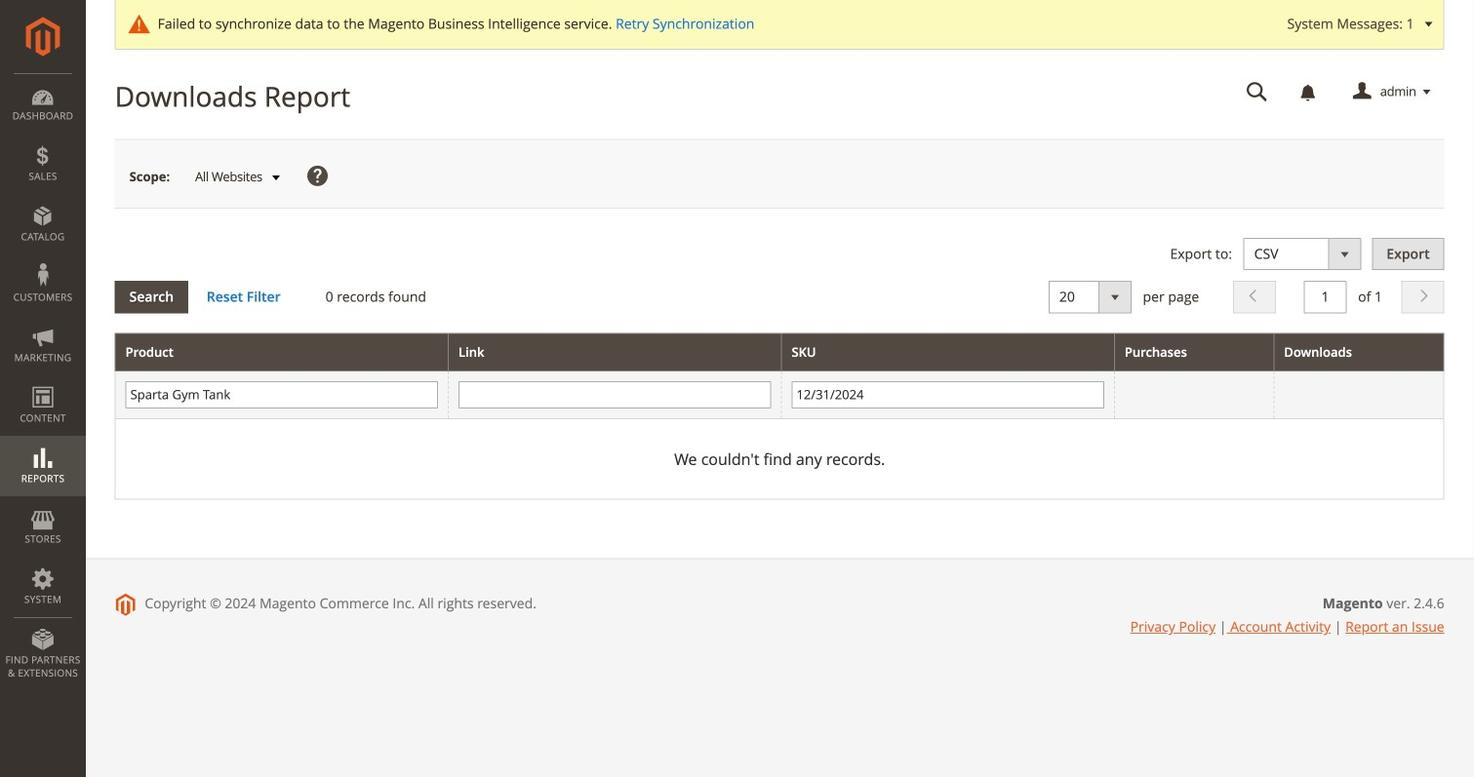 Task type: locate. For each thing, give the bounding box(es) containing it.
magento admin panel image
[[26, 17, 60, 57]]

None text field
[[1233, 75, 1282, 109]]

menu bar
[[0, 73, 86, 690]]

None text field
[[1304, 281, 1347, 313], [125, 381, 438, 409], [459, 381, 771, 409], [792, 381, 1104, 409], [1304, 281, 1347, 313], [125, 381, 438, 409], [459, 381, 771, 409], [792, 381, 1104, 409]]



